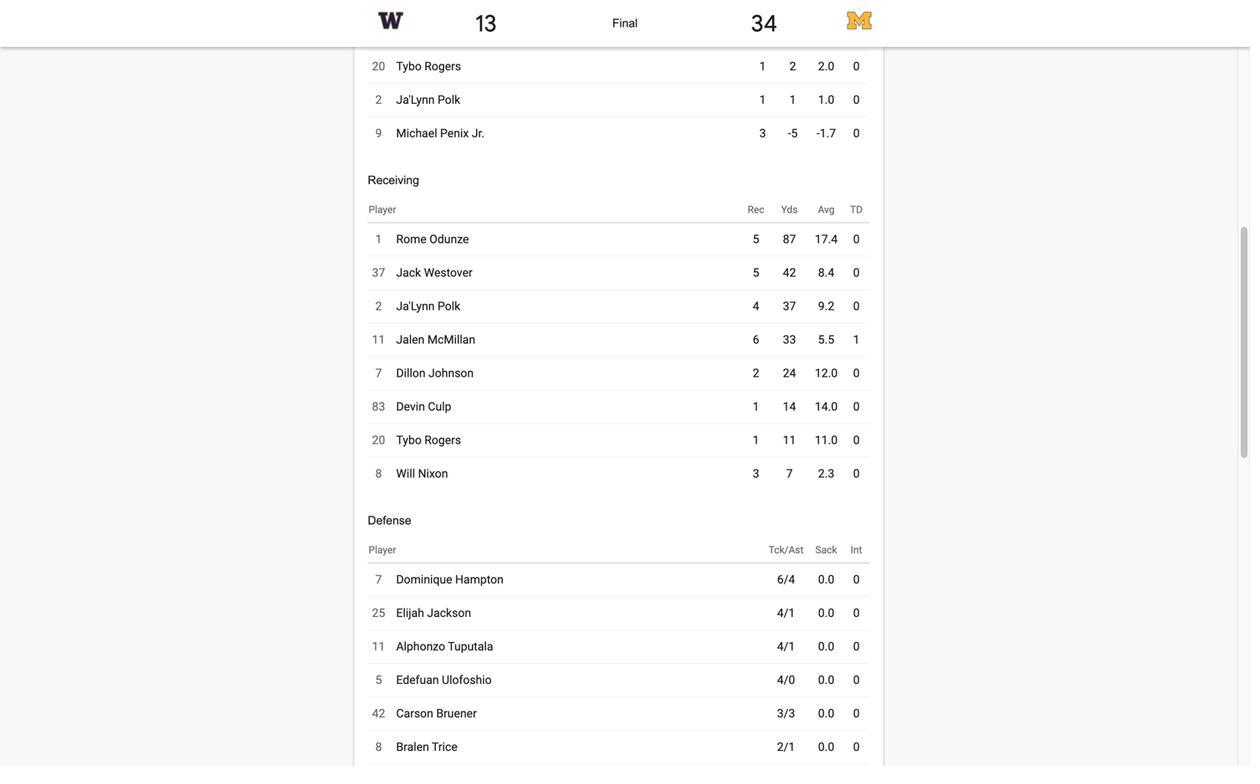 Task type: locate. For each thing, give the bounding box(es) containing it.
2 horizontal spatial harbaugh
[[436, 312, 495, 328]]

0 vertical spatial tybo rogers link
[[396, 53, 462, 80]]

tybo rogers link up the coach
[[396, 53, 462, 80]]

0 vertical spatial teams
[[829, 347, 862, 361]]

1 vertical spatial in
[[477, 651, 488, 667]]

profiles
[[778, 609, 828, 628]]

ja'lynn up michael
[[396, 93, 435, 107]]

1 vertical spatial 8
[[376, 467, 382, 481]]

25 left the 'elijah'
[[372, 606, 385, 620]]

student-
[[925, 347, 968, 361]]

in left "the"
[[832, 403, 841, 416]]

jim down named
[[549, 292, 571, 308]]

that up "the"
[[843, 384, 863, 398]]

popularity
[[778, 403, 829, 416]]

0.0 right the nessler
[[819, 573, 835, 587]]

0 vertical spatial chargers
[[155, 83, 217, 102]]

in inside "college football refers to gridiron football that is played by teams of amateur student-athletes at universities and colleges. it was through collegiate competition that gridiron football first gained popularity in the united states."
[[832, 403, 841, 416]]

too-
[[518, 651, 542, 667]]

for right search
[[907, 703, 927, 723]]

will nixon link up campus
[[396, 460, 449, 487]]

42 up athletic
[[783, 266, 796, 280]]

1 horizontal spatial harbaugh
[[277, 83, 344, 102]]

0 vertical spatial tybo
[[396, 60, 422, 73]]

player down receiving
[[369, 204, 396, 216]]

1 vertical spatial sanders
[[489, 466, 537, 482]]

will nixon up the coach
[[396, 26, 448, 40]]

1 vertical spatial teams
[[436, 651, 474, 667]]

tybo rogers link for 2
[[396, 53, 462, 80]]

7 left dominique
[[376, 573, 382, 587]]

3 0.0 from the top
[[819, 640, 835, 654]]

1 horizontal spatial 25
[[459, 671, 474, 687]]

player for 1
[[369, 204, 396, 216]]

5 left edefuan at left bottom
[[376, 673, 382, 687]]

25 inside college football rankings: most overrated, underrated teams in  way-too-early 2024 top 25 polls 1 day ago
[[459, 671, 474, 687]]

day inside college football rankings: most overrated, underrated teams in  way-too-early 2024 top 25 polls 1 day ago
[[446, 678, 464, 692]]

0 horizontal spatial for
[[198, 321, 215, 337]]

through
[[946, 366, 986, 379]]

polk for mcmillan
[[438, 299, 461, 313]]

0 vertical spatial in
[[832, 403, 841, 416]]

leaving
[[276, 301, 319, 317]]

tybo
[[396, 60, 422, 73], [396, 433, 422, 447]]

0.0 up also
[[819, 673, 835, 687]]

2 0.0 from the top
[[819, 606, 835, 620]]

7 for dominique hampton
[[376, 573, 382, 587]]

will up defense
[[396, 467, 415, 481]]

2 tybo rogers from the top
[[396, 433, 461, 447]]

0 vertical spatial that
[[994, 329, 1015, 342]]

amateur
[[879, 347, 922, 361]]

2 ja'lynn polk link from the top
[[396, 293, 461, 320]]

highest score link
[[778, 432, 851, 446]]

college down the taken at the left of page
[[504, 506, 548, 522]]

link
[[396, 0, 476, 13]]

5 up 4
[[753, 266, 760, 280]]

1 vertical spatial gridiron
[[866, 384, 906, 398]]

ja'lynn up the jalen
[[396, 299, 435, 313]]

0.0 down also
[[819, 740, 835, 754]]

0 vertical spatial ago
[[467, 215, 487, 228]]

0 vertical spatial 37
[[372, 266, 385, 280]]

0 vertical spatial ja'lynn
[[396, 93, 435, 107]]

what jim harbaugh leaving michigan means for ncaa investigations looming over wolverines program heading
[[155, 299, 419, 357]]

0 vertical spatial 8
[[376, 26, 382, 40]]

1 vertical spatial 25
[[459, 671, 474, 687]]

0 vertical spatial 7
[[376, 366, 382, 380]]

ja'lynn polk link up michael
[[396, 86, 461, 114]]

0 horizontal spatial teams
[[436, 651, 474, 667]]

recruiting
[[361, 383, 427, 403]]

2 tybo from the top
[[396, 433, 422, 447]]

2 horizontal spatial for
[[907, 703, 927, 723]]

college for college football rankings: most overrated, underrated teams in  way-too-early 2024 top 25 polls 1 day ago
[[436, 611, 481, 627]]

alphonzo tuputala link
[[396, 633, 494, 660]]

3 left the college
[[753, 467, 760, 481]]

- right -5 at the right top of the page
[[817, 127, 820, 140]]

1 vertical spatial will nixon link
[[396, 460, 449, 487]]

day up bruener on the bottom left of the page
[[446, 678, 464, 692]]

defense heading
[[368, 504, 870, 538]]

2 vertical spatial 11
[[372, 640, 385, 654]]

8 for 2/1
[[376, 740, 382, 754]]

final score element
[[568, 17, 683, 30]]

what jim harbaugh leaving michigan means for ncaa investigations looming over wolverines program
[[155, 301, 392, 357]]

1 horizontal spatial jim
[[249, 83, 274, 102]]

football left self-
[[221, 383, 273, 403]]

nixon
[[418, 26, 448, 40], [418, 467, 448, 481]]

rogers up the coach
[[425, 60, 461, 73]]

0 horizontal spatial jim
[[189, 301, 211, 317]]

1 horizontal spatial gridiron
[[909, 329, 949, 342]]

will nixon
[[396, 26, 448, 40], [396, 467, 448, 481]]

0 vertical spatial nixon
[[418, 26, 448, 40]]

college
[[778, 256, 859, 286], [778, 329, 817, 342], [504, 506, 548, 522], [436, 611, 481, 627]]

jack
[[396, 266, 421, 280]]

2 will from the top
[[396, 467, 415, 481]]

ago right mins
[[481, 349, 501, 362]]

harbaugh up the ncaa
[[215, 301, 273, 317]]

jack westover link
[[396, 259, 474, 286]]

college inside college football rankings: most overrated, underrated teams in  way-too-early 2024 top 25 polls 1 day ago
[[436, 611, 481, 627]]

1 vertical spatial that
[[843, 384, 863, 398]]

24
[[783, 366, 796, 380]]

ja'lynn polk down jack westover "link"
[[396, 299, 461, 313]]

ncaa
[[219, 321, 254, 337]]

nixon up 'has'
[[418, 467, 448, 481]]

elijah jackson
[[396, 606, 471, 620]]

1 4/1 from the top
[[778, 606, 796, 620]]

1 player from the top
[[369, 204, 396, 216]]

1 20 from the top
[[372, 60, 385, 73]]

:
[[851, 432, 854, 446]]

2 day from the top
[[446, 678, 464, 692]]

- left "-1.7"
[[788, 127, 792, 140]]

0 vertical spatial ja'lynn polk
[[396, 93, 461, 107]]

in
[[489, 506, 500, 522]]

rogers down culp
[[425, 433, 461, 447]]

tybo up the coach
[[396, 60, 422, 73]]

1 vertical spatial 20
[[372, 433, 385, 447]]

1 vertical spatial will nixon
[[396, 467, 448, 481]]

1 vertical spatial nixon
[[418, 467, 448, 481]]

0 vertical spatial 11
[[372, 333, 385, 347]]

0 horizontal spatial 42
[[372, 707, 385, 720]]

will nixon for 3
[[396, 467, 448, 481]]

4 0.0 from the top
[[819, 673, 835, 687]]

14
[[783, 400, 796, 414]]

ago
[[467, 215, 487, 228], [481, 349, 501, 362], [467, 678, 487, 692]]

1 vertical spatial 37
[[783, 299, 796, 313]]

devin
[[396, 400, 425, 414]]

for up wolverines
[[198, 321, 215, 337]]

2 polk from the top
[[438, 299, 461, 313]]

football down :
[[830, 469, 882, 488]]

player
[[369, 204, 396, 216], [369, 544, 396, 556]]

1 horizontal spatial 37
[[783, 299, 796, 313]]

will nixon link up the coach
[[396, 19, 449, 47]]

will nixon link for 2
[[396, 19, 449, 47]]

1 vertical spatial 4/1
[[778, 640, 796, 654]]

1 vertical spatial rogers
[[425, 433, 461, 447]]

football for college football broadcasters
[[830, 469, 882, 488]]

chargers up mins
[[436, 332, 490, 348]]

0 vertical spatial day
[[446, 215, 464, 228]]

2 4/1 from the top
[[778, 640, 796, 654]]

for down after
[[543, 312, 560, 328]]

1 vertical spatial ja'lynn polk link
[[396, 293, 461, 320]]

8 left bralen
[[376, 740, 382, 754]]

1 vertical spatial ago
[[481, 349, 501, 362]]

1 8 from the top
[[376, 26, 382, 40]]

alphonzo tuputala
[[396, 640, 494, 654]]

yds
[[782, 204, 798, 216]]

dialog containing 13
[[0, 0, 1251, 766]]

will up the coach
[[396, 26, 415, 40]]

ago right top
[[467, 678, 487, 692]]

2 will nixon from the top
[[396, 467, 448, 481]]

sanders down athlonsports.com
[[474, 446, 523, 462]]

rome odunze link
[[396, 226, 470, 253]]

5
[[792, 127, 798, 140], [753, 232, 760, 246], [753, 266, 760, 280], [376, 673, 382, 687]]

0 horizontal spatial in
[[477, 651, 488, 667]]

2 8 from the top
[[376, 467, 382, 481]]

football
[[819, 329, 859, 342], [951, 329, 991, 342], [221, 383, 273, 403], [909, 384, 949, 398], [830, 469, 882, 488], [484, 611, 530, 627]]

carson bruener link
[[396, 700, 478, 727]]

1 horizontal spatial for
[[543, 312, 560, 328]]

player down defense
[[369, 544, 396, 556]]

2 player from the top
[[369, 544, 396, 556]]

0.0 for dominique hampton
[[819, 573, 835, 587]]

college up played
[[778, 329, 817, 342]]

gridiron up student-
[[909, 329, 949, 342]]

0 vertical spatial 3
[[760, 127, 766, 140]]

1 horizontal spatial -
[[817, 127, 820, 140]]

1 vertical spatial 7
[[787, 467, 793, 481]]

ja'lynn for tybo
[[396, 93, 435, 107]]

20
[[372, 60, 385, 73], [372, 433, 385, 447]]

1 vertical spatial chargers
[[436, 332, 490, 348]]

football up 'overrated,'
[[484, 611, 530, 627]]

for
[[543, 312, 560, 328], [198, 321, 215, 337], [907, 703, 927, 723]]

34
[[751, 9, 778, 38]]

2 ja'lynn from the top
[[396, 299, 435, 313]]

1 vertical spatial player
[[369, 544, 396, 556]]

jim right what at left top
[[189, 301, 211, 317]]

8 up defense
[[376, 467, 382, 481]]

-5
[[788, 127, 798, 140]]

2 vertical spatial 7
[[376, 573, 382, 587]]

0 vertical spatial will nixon link
[[396, 19, 449, 47]]

polk up penix
[[438, 93, 461, 107]]

michigan down sherrone
[[436, 292, 491, 308]]

college up "most" at the bottom left of the page
[[436, 611, 481, 627]]

0 vertical spatial 42
[[783, 266, 796, 280]]

1 vertical spatial day
[[446, 678, 464, 692]]

- for 5
[[788, 127, 792, 140]]

tck/ast
[[769, 544, 804, 556]]

0 vertical spatial rogers
[[425, 60, 461, 73]]

ago up odunze
[[467, 215, 487, 228]]

polk down sherrone
[[438, 299, 461, 313]]

broadcasters
[[886, 469, 975, 488]]

tybo down devin at the left of page
[[396, 433, 422, 447]]

jim right hire
[[249, 83, 274, 102]]

0 vertical spatial tybo rogers
[[396, 60, 461, 73]]

ago inside the sherrone moore named michigan hc after jim harbaugh leaves for chargers 43 mins ago
[[481, 349, 501, 362]]

4/1 for alphonzo tuputala
[[778, 640, 796, 654]]

jalen mcmillan link
[[396, 326, 476, 353]]

nixon for 3
[[418, 467, 448, 481]]

4/1 down 'profiles' at the right of page
[[778, 640, 796, 654]]

1 rogers from the top
[[425, 60, 461, 73]]

gridiron
[[909, 329, 949, 342], [866, 384, 906, 398]]

0.0 right 3/3
[[819, 707, 835, 720]]

deion
[[436, 446, 471, 462]]

1 vertical spatial tybo rogers
[[396, 433, 461, 447]]

1 polk from the top
[[438, 93, 461, 107]]

1 will nixon link from the top
[[396, 19, 449, 47]]

2 vertical spatial ago
[[467, 678, 487, 692]]

coach
[[404, 83, 445, 102]]

7 down highest
[[787, 467, 793, 481]]

tybo rogers up the coach
[[396, 60, 461, 73]]

0
[[854, 26, 860, 40], [854, 60, 860, 73], [854, 93, 860, 107], [854, 127, 860, 140], [854, 232, 860, 246], [854, 266, 860, 280], [854, 299, 860, 313], [854, 366, 860, 380], [854, 400, 860, 414], [880, 432, 886, 446], [854, 433, 860, 447], [854, 467, 860, 481], [854, 573, 860, 587], [854, 606, 860, 620], [854, 640, 860, 654], [854, 673, 860, 687], [854, 707, 860, 720], [854, 740, 860, 754]]

college for college football refers to gridiron football that is played by teams of amateur student-athletes at universities and colleges. it was through collegiate competition that gridiron football first gained popularity in the united states.
[[778, 329, 817, 342]]

harbaugh left the as
[[277, 83, 344, 102]]

day up odunze
[[446, 215, 464, 228]]

overrated,
[[470, 631, 529, 647]]

3 for -5
[[760, 127, 766, 140]]

1 will nixon from the top
[[396, 26, 448, 40]]

dialog
[[0, 0, 1251, 766]]

elijah
[[396, 606, 424, 620]]

2 20 from the top
[[372, 433, 385, 447]]

underrated
[[532, 631, 597, 647]]

3 left -5 at the right top of the page
[[760, 127, 766, 140]]

0 horizontal spatial gridiron
[[866, 384, 906, 398]]

rogers
[[425, 60, 461, 73], [425, 433, 461, 447]]

0 vertical spatial polk
[[438, 93, 461, 107]]

gridiron down colleges.
[[866, 384, 906, 398]]

1 vertical spatial ja'lynn
[[396, 299, 435, 313]]

20 up the head
[[372, 60, 385, 73]]

will nixon up 'has'
[[396, 467, 448, 481]]

edefuan
[[396, 673, 439, 687]]

1 horizontal spatial michigan
[[436, 292, 491, 308]]

college football heading
[[778, 256, 949, 286]]

1 vertical spatial polk
[[438, 299, 461, 313]]

1 vertical spatial tybo
[[396, 433, 422, 447]]

ja'lynn polk link down jack westover "link"
[[396, 293, 461, 320]]

2/1
[[778, 740, 796, 754]]

1 nixon from the top
[[418, 26, 448, 40]]

to
[[895, 329, 906, 342]]

0.0 up instagram
[[819, 640, 835, 654]]

0.0 for elijah jackson
[[819, 606, 835, 620]]

11 left the jalen
[[372, 333, 385, 347]]

42 left more
[[372, 707, 385, 720]]

37 right 4
[[783, 299, 796, 313]]

1 0.0 from the top
[[819, 573, 835, 587]]

alphonzo
[[396, 640, 445, 654]]

1 vertical spatial will
[[396, 467, 415, 481]]

0 horizontal spatial harbaugh
[[215, 301, 273, 317]]

11 down 14
[[783, 433, 796, 447]]

37 left jack
[[372, 266, 385, 280]]

people also search for
[[778, 703, 927, 723]]

1 ja'lynn polk from the top
[[396, 93, 461, 107]]

0 vertical spatial will
[[396, 26, 415, 40]]

means
[[155, 321, 195, 337]]

20 down 83
[[372, 433, 385, 447]]

11 for alphonzo tuputala
[[372, 640, 385, 654]]

receiving
[[368, 174, 419, 187]]

rome odunze
[[396, 232, 469, 246]]

7 up recruiting
[[376, 366, 382, 380]]

5 0.0 from the top
[[819, 707, 835, 720]]

3 8 from the top
[[376, 740, 382, 754]]

1 vertical spatial tybo rogers link
[[396, 427, 462, 454]]

more news link
[[168, 706, 687, 736]]

first
[[952, 384, 972, 398]]

college football broadcasters link
[[778, 469, 975, 488]]

6 0.0 from the top
[[819, 740, 835, 754]]

tybo rogers down devin culp link in the left bottom of the page
[[396, 433, 461, 447]]

1 tybo from the top
[[396, 60, 422, 73]]

2 will nixon link from the top
[[396, 460, 449, 487]]

2 tybo rogers link from the top
[[396, 427, 462, 454]]

None search field
[[0, 0, 717, 38]]

united
[[864, 403, 897, 416]]

0.0 for edefuan ulofoshio
[[819, 673, 835, 687]]

2 ja'lynn polk from the top
[[396, 299, 461, 313]]

33
[[783, 333, 796, 347]]

0 horizontal spatial michigan
[[322, 301, 377, 317]]

tybo rogers for 11
[[396, 433, 461, 447]]

football inside college football rankings: most overrated, underrated teams in  way-too-early 2024 top 25 polls 1 day ago
[[484, 611, 530, 627]]

edefuan ulofoshio
[[396, 673, 492, 687]]

0 vertical spatial 25
[[372, 606, 385, 620]]

0 horizontal spatial -
[[788, 127, 792, 140]]

michigan wolverines football image
[[846, 7, 873, 34]]

sanders up the taken at the left of page
[[489, 466, 537, 482]]

deion sanders reveals shedeur sanders possibly has never taken a class on campus in college heading
[[436, 444, 607, 522]]

8 for 2
[[376, 26, 382, 40]]

-1.7
[[817, 127, 836, 140]]

1 ja'lynn polk link from the top
[[396, 86, 461, 114]]

football for college football refers to gridiron football that is played by teams of amateur student-athletes at universities and colleges. it was through collegiate competition that gridiron football first gained popularity in the united states.
[[819, 329, 859, 342]]

1 vertical spatial ja'lynn polk
[[396, 299, 461, 313]]

0.0 up instagram link
[[819, 606, 835, 620]]

- for 1.7
[[817, 127, 820, 140]]

25 right top
[[459, 671, 474, 687]]

teams down "most" at the bottom left of the page
[[436, 651, 474, 667]]

1 tybo rogers from the top
[[396, 60, 461, 73]]

ulofoshio
[[442, 673, 492, 687]]

2 - from the left
[[817, 127, 820, 140]]

0 vertical spatial player
[[369, 204, 396, 216]]

1 vertical spatial 3
[[753, 467, 760, 481]]

college football refers to gridiron football that is played by teams of amateur student-athletes at universities and colleges. it was through collegiate competition that gridiron football first gained popularity in the united states.
[[778, 329, 1040, 416]]

devin culp link
[[396, 393, 452, 420]]

8 up the head
[[376, 26, 382, 40]]

1 vertical spatial 42
[[372, 707, 385, 720]]

0 vertical spatial ja'lynn polk link
[[396, 86, 461, 114]]

westover
[[424, 266, 473, 280]]

chargers left hire
[[155, 83, 217, 102]]

college for college football
[[778, 256, 859, 286]]

0 vertical spatial will nixon
[[396, 26, 448, 40]]

ja'lynn polk up michael
[[396, 93, 461, 107]]

1 horizontal spatial in
[[832, 403, 841, 416]]

class
[[552, 486, 585, 502]]

will
[[396, 26, 415, 40], [396, 467, 415, 481]]

2 nixon from the top
[[418, 467, 448, 481]]

college up athletic association
[[778, 256, 859, 286]]

that left is
[[994, 329, 1015, 342]]

association
[[821, 289, 881, 303]]

tybo rogers link
[[396, 53, 462, 80], [396, 427, 462, 454]]

2 rogers from the top
[[425, 433, 461, 447]]

teams up 'and'
[[829, 347, 862, 361]]

hc
[[494, 292, 513, 308]]

michigan up looming
[[322, 301, 377, 317]]

0 vertical spatial 4/1
[[778, 606, 796, 620]]

harbaugh up the mcmillan
[[436, 312, 495, 328]]

1 ja'lynn from the top
[[396, 93, 435, 107]]

brad
[[778, 559, 802, 572]]

2 vertical spatial 8
[[376, 740, 382, 754]]

0 horizontal spatial chargers
[[155, 83, 217, 102]]

college inside "college football refers to gridiron football that is played by teams of amateur student-athletes at universities and colleges. it was through collegiate competition that gridiron football first gained popularity in the united states."
[[778, 329, 817, 342]]

2.3
[[819, 467, 835, 481]]

0 vertical spatial sanders
[[474, 446, 523, 462]]

1 horizontal spatial 42
[[783, 266, 796, 280]]

1 tybo rogers link from the top
[[396, 53, 462, 80]]

1 - from the left
[[788, 127, 792, 140]]

tybo for 11
[[396, 433, 422, 447]]

1 horizontal spatial teams
[[829, 347, 862, 361]]

bralen trice
[[396, 740, 458, 754]]

dominique hampton
[[396, 573, 504, 587]]

2 horizontal spatial jim
[[549, 292, 571, 308]]

1 horizontal spatial chargers
[[436, 332, 490, 348]]

0 vertical spatial 20
[[372, 60, 385, 73]]

nixon right washington huskies football icon
[[418, 26, 448, 40]]

1 horizontal spatial that
[[994, 329, 1015, 342]]

1 will from the top
[[396, 26, 415, 40]]

11 left alphonzo
[[372, 640, 385, 654]]

in up the polls
[[477, 651, 488, 667]]

polls
[[477, 671, 506, 687]]

sack
[[816, 544, 838, 556]]

colorado
[[155, 383, 218, 403]]

wolverines
[[184, 341, 249, 357]]

4/1 down 6/4 at the bottom right of page
[[778, 606, 796, 620]]

tybo rogers link down devin culp link in the left bottom of the page
[[396, 427, 462, 454]]

football up by
[[819, 329, 859, 342]]

greg mcelroy
[[852, 559, 894, 587]]

collegiate
[[989, 366, 1040, 379]]

2.0
[[819, 60, 835, 73]]

0 horizontal spatial 37
[[372, 266, 385, 280]]



Task type: vqa. For each thing, say whether or not it's contained in the screenshot.


Task type: describe. For each thing, give the bounding box(es) containing it.
greg mcelroy image
[[852, 495, 912, 556]]

athletic association
[[778, 289, 881, 303]]

jim inside what jim harbaugh leaving michigan means for ncaa investigations looming over wolverines program
[[189, 301, 211, 317]]

over
[[155, 341, 180, 357]]

gained
[[975, 384, 1010, 398]]

leaves
[[498, 312, 540, 328]]

nfl image
[[860, 730, 904, 766]]

83
[[372, 400, 385, 414]]

0.0 for bralen trice
[[819, 740, 835, 754]]

7 for dillon johnson
[[376, 366, 382, 380]]

will nixon for 2
[[396, 26, 448, 40]]

1 day from the top
[[446, 215, 464, 228]]

sherrone moore named michigan hc after jim harbaugh leaves for chargers heading
[[436, 269, 607, 348]]

brad nessler link
[[778, 495, 839, 589]]

ago inside college football rankings: most overrated, underrated teams in  way-too-early 2024 top 25 polls 1 day ago
[[467, 678, 487, 692]]

search by voice image
[[616, 13, 633, 30]]

for inside the sherrone moore named michigan hc after jim harbaugh leaves for chargers 43 mins ago
[[543, 312, 560, 328]]

nixon for 2
[[418, 26, 448, 40]]

taken
[[501, 486, 537, 502]]

deion sanders reveals shedeur sanders possibly has never taken a class on campus in college
[[436, 446, 605, 522]]

rankings:
[[533, 611, 587, 627]]

harbaugh inside what jim harbaugh leaving michigan means for ncaa investigations looming over wolverines program
[[215, 301, 273, 317]]

will for 3
[[396, 467, 415, 481]]

teams inside college football rankings: most overrated, underrated teams in  way-too-early 2024 top 25 polls 1 day ago
[[436, 651, 474, 667]]

states.
[[900, 403, 937, 416]]

0.0 for alphonzo tuputala
[[819, 640, 835, 654]]

6
[[753, 333, 760, 347]]

0 horizontal spatial that
[[843, 384, 863, 398]]

football for colorado football self-reports recruiting violations
[[221, 383, 273, 403]]

universities
[[778, 366, 837, 379]]

ja'lynn polk for westover
[[396, 299, 461, 313]]

ja'lynn for jack
[[396, 299, 435, 313]]

0.0 for carson bruener
[[819, 707, 835, 720]]

shedeur
[[436, 466, 485, 482]]

football down 'was'
[[909, 384, 949, 398]]

upload.wikimedia.org/wikipedia/en/thumb/c/cf/ncaa_... image
[[765, 18, 932, 132]]

has
[[436, 486, 460, 502]]

9.2
[[819, 299, 835, 313]]

will for 2
[[396, 26, 415, 40]]

at
[[1012, 347, 1023, 361]]

devin culp
[[396, 400, 452, 414]]

1.7
[[820, 127, 836, 140]]

greg
[[852, 559, 877, 572]]

michael penix jr.
[[396, 127, 485, 140]]

player for 7
[[369, 544, 396, 556]]

washington huskies football image
[[378, 7, 404, 34]]

ja'lynn polk for rogers
[[396, 93, 461, 107]]

1 inside college football rankings: most overrated, underrated teams in  way-too-early 2024 top 25 polls 1 day ago
[[436, 678, 443, 692]]

colleges.
[[862, 366, 909, 379]]

chargers inside 'link'
[[155, 83, 217, 102]]

colorado football self-reports recruiting violations
[[155, 383, 494, 403]]

dominique
[[396, 573, 453, 587]]

ncaa college football news, scores, stats and fbs rankings ... image
[[933, 18, 1136, 132]]

20 for 2
[[372, 60, 385, 73]]

will nixon link for 3
[[396, 460, 449, 487]]

tybo for 2
[[396, 60, 422, 73]]

jackson
[[427, 606, 471, 620]]

news
[[417, 714, 445, 727]]

harbaugh inside 'link'
[[277, 83, 344, 102]]

1 vertical spatial 11
[[783, 433, 796, 447]]

jack westover
[[396, 266, 473, 280]]

played
[[778, 347, 812, 361]]

more
[[387, 714, 414, 727]]

harbaugh inside the sherrone moore named michigan hc after jim harbaugh leaves for chargers 43 mins ago
[[436, 312, 495, 328]]

what
[[155, 301, 186, 317]]

college football rankings: most overrated, underrated teams in  way-too-early 2024 top 25 polls heading
[[436, 609, 607, 687]]

greg mcelroy link
[[852, 495, 912, 589]]

defense
[[368, 514, 412, 527]]

sherrone moore named michigan hc after jim harbaugh leaves for chargers 43 mins ago
[[436, 272, 578, 362]]

bleacher report
[[456, 250, 528, 262]]

rec
[[748, 204, 765, 216]]

odunze
[[430, 232, 469, 246]]

colorado buffaloes football image
[[778, 737, 839, 766]]

college
[[778, 469, 827, 488]]

receiving heading
[[368, 164, 870, 197]]

moore
[[493, 272, 532, 287]]

brad nessler image
[[778, 495, 839, 556]]

culp
[[428, 400, 452, 414]]

0 horizontal spatial 25
[[372, 606, 385, 620]]

tybo rogers for 2
[[396, 60, 461, 73]]

reveals
[[526, 446, 572, 462]]

3/3
[[778, 707, 796, 720]]

mcelroy
[[852, 574, 894, 587]]

football up athletes
[[951, 329, 991, 342]]

hire
[[221, 83, 246, 102]]

247
[[456, 589, 473, 601]]

dillon
[[396, 366, 426, 380]]

teams inside "college football refers to gridiron football that is played by teams of amateur student-athletes at universities and colleges. it was through collegiate competition that gridiron football first gained popularity in the united states."
[[829, 347, 862, 361]]

college football broadcasters
[[778, 469, 975, 488]]

jim inside the sherrone moore named michigan hc after jim harbaugh leaves for chargers 43 mins ago
[[549, 292, 571, 308]]

8 for 3
[[376, 467, 382, 481]]

search
[[858, 703, 904, 723]]

college football playoff selection committee completes its ... image
[[740, 134, 942, 248]]

43
[[436, 349, 450, 362]]

more news
[[387, 714, 445, 727]]

mcmillan
[[428, 333, 476, 347]]

polk for penix
[[438, 93, 461, 107]]

for inside what jim harbaugh leaving michigan means for ncaa investigations looming over wolverines program
[[198, 321, 215, 337]]

5 left "-1.7"
[[792, 127, 798, 140]]

looming
[[344, 321, 392, 337]]

ja'lynn polk link for rogers
[[396, 86, 461, 114]]

refers
[[862, 329, 892, 342]]

carson
[[396, 707, 434, 720]]

investigations
[[258, 321, 341, 337]]

carson bruener
[[396, 707, 477, 720]]

3 for 7
[[753, 467, 760, 481]]

dillon johnson
[[396, 366, 474, 380]]

people also search for link
[[778, 703, 927, 723]]

the
[[844, 403, 861, 416]]

possibly
[[541, 466, 591, 482]]

rogers for 11
[[425, 433, 461, 447]]

12.0
[[815, 366, 838, 380]]

program
[[252, 341, 302, 357]]

edefuan ulofoshio link
[[396, 667, 493, 694]]

head
[[366, 83, 400, 102]]

20 for 11
[[372, 433, 385, 447]]

profiles heading
[[778, 608, 1062, 628]]

football for college football rankings: most overrated, underrated teams in  way-too-early 2024 top 25 polls 1 day ago
[[484, 611, 530, 627]]

rogers for 2
[[425, 60, 461, 73]]

4/1 for elijah jackson
[[778, 606, 796, 620]]

in inside college football rankings: most overrated, underrated teams in  way-too-early 2024 top 25 polls 1 day ago
[[477, 651, 488, 667]]

early
[[542, 651, 570, 667]]

michigan inside the sherrone moore named michigan hc after jim harbaugh leaves for chargers 43 mins ago
[[436, 292, 491, 308]]

jim inside 'link'
[[249, 83, 274, 102]]

11 for jalen mcmillan
[[372, 333, 385, 347]]

michigan inside what jim harbaugh leaving michigan means for ncaa investigations looming over wolverines program
[[322, 301, 377, 317]]

penix
[[440, 127, 469, 140]]

td
[[851, 204, 863, 216]]

ja'lynn polk link for westover
[[396, 293, 461, 320]]

5 down rec
[[753, 232, 760, 246]]

0 vertical spatial gridiron
[[909, 329, 949, 342]]

tuputala
[[448, 640, 494, 654]]

michael
[[396, 127, 438, 140]]

brad nessler
[[778, 559, 818, 587]]

14.0
[[815, 400, 838, 414]]

5.5
[[819, 333, 835, 347]]

report
[[498, 250, 528, 262]]

also
[[827, 703, 854, 723]]

mins
[[452, 349, 478, 362]]

sports
[[476, 589, 505, 601]]

college inside deion sanders reveals shedeur sanders possibly has never taken a class on campus in college
[[504, 506, 548, 522]]

trice
[[432, 740, 458, 754]]

tybo rogers link for 11
[[396, 427, 462, 454]]

chargers inside the sherrone moore named michigan hc after jim harbaugh leaves for chargers 43 mins ago
[[436, 332, 490, 348]]



